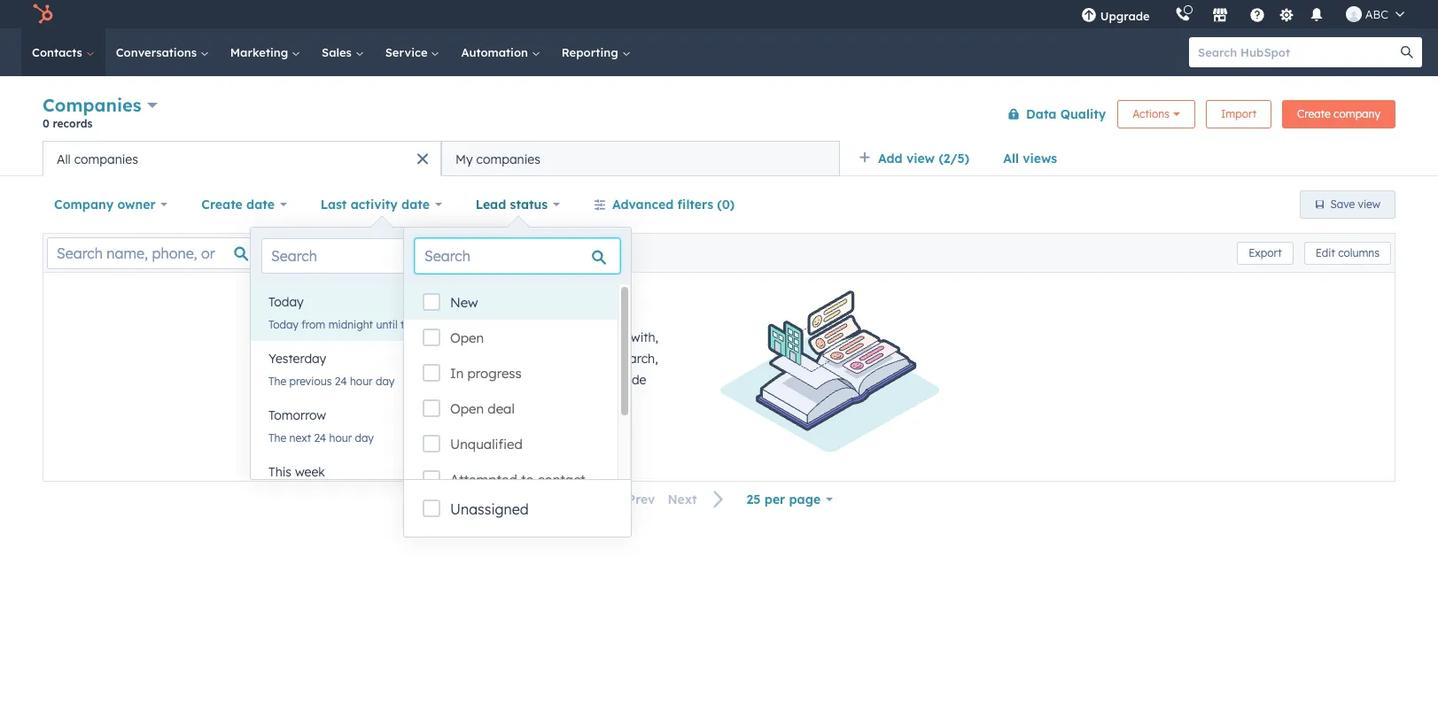 Task type: locate. For each thing, give the bounding box(es) containing it.
0 horizontal spatial what
[[408, 394, 437, 410]]

service link
[[375, 28, 451, 76]]

1 companies from the left
[[74, 151, 138, 167]]

export
[[1249, 246, 1282, 259]]

to right data
[[584, 330, 596, 346]]

activity
[[351, 197, 398, 213]]

0 vertical spatial hour
[[350, 375, 373, 388]]

24 right next
[[314, 432, 326, 445]]

prev
[[628, 492, 655, 508]]

from
[[302, 318, 326, 332]]

all down 0 records
[[57, 151, 71, 167]]

1 the from the top
[[269, 375, 287, 388]]

1 horizontal spatial view
[[1359, 198, 1381, 211]]

search,
[[617, 351, 658, 367]]

24 inside yesterday the previous 24 hour day
[[335, 375, 347, 388]]

create inside button
[[1298, 107, 1331, 120]]

time to get organized.
[[408, 291, 609, 313]]

1 vertical spatial hour
[[329, 432, 352, 445]]

create left company
[[1298, 107, 1331, 120]]

the down yesterday
[[269, 375, 287, 388]]

0 vertical spatial create
[[1298, 107, 1331, 120]]

and down like
[[408, 372, 430, 388]]

data quality
[[1027, 106, 1107, 122]]

next button
[[662, 489, 735, 512]]

1 vertical spatial day
[[355, 432, 374, 445]]

1 horizontal spatial and
[[596, 372, 618, 388]]

list box for search search box
[[404, 285, 631, 497]]

create inside popup button
[[202, 197, 243, 213]]

view inside popup button
[[907, 151, 935, 167]]

companies right my
[[477, 151, 541, 167]]

the inside tomorrow the next 24 hour day
[[269, 432, 287, 445]]

data
[[553, 330, 580, 346]]

quality
[[1061, 106, 1107, 122]]

0 vertical spatial day
[[376, 375, 395, 388]]

create for create company
[[1298, 107, 1331, 120]]

settings image
[[1279, 8, 1295, 23]]

columns
[[1339, 246, 1380, 259]]

menu
[[1069, 0, 1417, 28]]

24 inside tomorrow the next 24 hour day
[[314, 432, 326, 445]]

import
[[1221, 107, 1257, 120]]

marketplaces image
[[1212, 8, 1228, 24]]

hour up tomorrow button
[[350, 375, 373, 388]]

0 horizontal spatial and
[[408, 372, 430, 388]]

all
[[1004, 151, 1019, 167], [57, 151, 71, 167]]

to right in
[[464, 372, 476, 388]]

2 list box from the left
[[404, 285, 631, 497]]

date inside popup button
[[402, 197, 430, 213]]

view right save
[[1359, 198, 1381, 211]]

1 and from the left
[[408, 372, 430, 388]]

edit
[[1316, 246, 1336, 259]]

view for add
[[907, 151, 935, 167]]

2 vertical spatial you
[[440, 394, 462, 410]]

organized.
[[515, 291, 609, 313]]

sales
[[322, 45, 355, 59]]

abc
[[1366, 7, 1389, 21]]

24
[[335, 375, 347, 388], [314, 432, 326, 445]]

2 companies from the left
[[477, 151, 541, 167]]

lead
[[476, 197, 506, 213]]

the left next
[[269, 432, 287, 445]]

day
[[376, 375, 395, 388], [355, 432, 374, 445]]

1 vertical spatial create
[[202, 197, 243, 213]]

1 horizontal spatial create
[[1298, 107, 1331, 120]]

records
[[53, 117, 92, 130]]

what down filter
[[408, 394, 437, 410]]

2 the from the top
[[269, 432, 287, 445]]

open for open
[[450, 330, 484, 347]]

0 vertical spatial open
[[450, 330, 484, 347]]

today left from
[[269, 318, 299, 332]]

today up from
[[269, 294, 304, 310]]

the
[[401, 318, 417, 332]]

all for all companies
[[57, 151, 71, 167]]

open up the companies. in the left of the page
[[450, 330, 484, 347]]

list box
[[251, 285, 512, 511], [404, 285, 631, 497]]

1 date from the left
[[247, 197, 275, 213]]

hour inside tomorrow the next 24 hour day
[[329, 432, 352, 445]]

search image
[[1402, 46, 1414, 59]]

advanced filters (0)
[[613, 197, 735, 213]]

(2/5)
[[939, 151, 970, 167]]

calling icon image
[[1175, 7, 1191, 23]]

hour
[[350, 375, 373, 388], [329, 432, 352, 445]]

companies up the company owner
[[74, 151, 138, 167]]

menu containing abc
[[1069, 0, 1417, 28]]

and down sort,
[[596, 372, 618, 388]]

settings link
[[1276, 5, 1298, 23]]

1 vertical spatial the
[[269, 432, 287, 445]]

by
[[441, 330, 455, 346]]

my companies button
[[441, 141, 840, 176]]

2 open from the top
[[450, 401, 484, 418]]

1 vertical spatial view
[[1359, 198, 1381, 211]]

date
[[247, 197, 275, 213], [402, 197, 430, 213]]

0 vertical spatial view
[[907, 151, 935, 167]]

24 right "previous"
[[335, 375, 347, 388]]

contact
[[538, 472, 586, 488]]

import button
[[1206, 100, 1272, 128]]

0 vertical spatial 24
[[335, 375, 347, 388]]

to up the time
[[457, 291, 475, 313]]

last activity date
[[321, 197, 430, 213]]

the
[[269, 375, 287, 388], [269, 432, 287, 445]]

0 horizontal spatial all
[[57, 151, 71, 167]]

all inside "link"
[[1004, 151, 1019, 167]]

(0)
[[717, 197, 735, 213]]

advanced
[[613, 197, 674, 213]]

0 vertical spatial the
[[269, 375, 287, 388]]

view inside button
[[1359, 198, 1381, 211]]

the inside yesterday the previous 24 hour day
[[269, 375, 287, 388]]

Search search field
[[262, 238, 501, 274]]

day up tomorrow button
[[376, 375, 395, 388]]

1 vertical spatial what
[[408, 394, 437, 410]]

0 horizontal spatial date
[[247, 197, 275, 213]]

view right add
[[907, 151, 935, 167]]

you left need
[[538, 372, 560, 388]]

1 vertical spatial 24
[[314, 432, 326, 445]]

2 date from the left
[[402, 197, 430, 213]]

day inside yesterday the previous 24 hour day
[[376, 375, 395, 388]]

1 horizontal spatial day
[[376, 375, 395, 388]]

day for tomorrow
[[355, 432, 374, 445]]

0 vertical spatial today
[[269, 294, 304, 310]]

24 for yesterday
[[335, 375, 347, 388]]

lead status button
[[464, 187, 572, 223]]

0 horizontal spatial create
[[202, 197, 243, 213]]

notifications image
[[1309, 8, 1325, 24]]

day up this week button
[[355, 432, 374, 445]]

0 records
[[43, 117, 92, 130]]

date down all companies button
[[247, 197, 275, 213]]

per
[[765, 492, 786, 508]]

my companies
[[456, 151, 541, 167]]

0 horizontal spatial 24
[[314, 432, 326, 445]]

find
[[480, 372, 502, 388]]

create down all companies button
[[202, 197, 243, 213]]

25 per page
[[747, 492, 821, 508]]

date right activity
[[402, 197, 430, 213]]

1 horizontal spatial date
[[402, 197, 430, 213]]

day inside tomorrow the next 24 hour day
[[355, 432, 374, 445]]

automation link
[[451, 28, 551, 76]]

1 horizontal spatial what
[[506, 372, 535, 388]]

0 horizontal spatial companies
[[74, 151, 138, 167]]

brad klo image
[[1346, 6, 1362, 22]]

hour for tomorrow
[[329, 432, 352, 445]]

add view (2/5) button
[[847, 141, 992, 176]]

what down after,
[[506, 372, 535, 388]]

you left can
[[538, 351, 559, 367]]

hour right next
[[329, 432, 352, 445]]

1 horizontal spatial 24
[[335, 375, 347, 388]]

0 horizontal spatial day
[[355, 432, 374, 445]]

1 horizontal spatial companies
[[477, 151, 541, 167]]

and
[[408, 372, 430, 388], [596, 372, 618, 388]]

calling icon button
[[1168, 3, 1198, 26]]

1 all from the left
[[1004, 151, 1019, 167]]

companies for my companies
[[477, 151, 541, 167]]

companies
[[74, 151, 138, 167], [477, 151, 541, 167]]

create company button
[[1283, 100, 1396, 128]]

all inside button
[[57, 151, 71, 167]]

views
[[1023, 151, 1058, 167]]

hour inside yesterday the previous 24 hour day
[[350, 375, 373, 388]]

0 horizontal spatial view
[[907, 151, 935, 167]]

1 vertical spatial today
[[269, 318, 299, 332]]

you
[[538, 351, 559, 367], [538, 372, 560, 388], [440, 394, 462, 410]]

you down filter
[[440, 394, 462, 410]]

companies button
[[43, 92, 158, 118]]

list box containing today
[[251, 285, 512, 511]]

list box containing new
[[404, 285, 631, 497]]

all left views
[[1004, 151, 1019, 167]]

1 open from the top
[[450, 330, 484, 347]]

2 all from the left
[[57, 151, 71, 167]]

1 list box from the left
[[251, 285, 512, 511]]

the for yesterday
[[269, 375, 287, 388]]

open left deal
[[450, 401, 484, 418]]

hubspot link
[[21, 4, 66, 25]]

add view (2/5)
[[878, 151, 970, 167]]

0 vertical spatial what
[[506, 372, 535, 388]]

1 horizontal spatial all
[[1004, 151, 1019, 167]]

yesterday button
[[251, 341, 498, 377]]

1 vertical spatial open
[[450, 401, 484, 418]]

what
[[506, 372, 535, 388], [408, 394, 437, 410]]

today
[[269, 294, 304, 310], [269, 318, 299, 332]]

all companies button
[[43, 141, 441, 176]]



Task type: vqa. For each thing, say whether or not it's contained in the screenshot.
HubSpot Calculation
no



Task type: describe. For each thing, give the bounding box(es) containing it.
abc button
[[1336, 0, 1416, 28]]

open for open deal
[[450, 401, 484, 418]]

Search name, phone, or domain search field
[[47, 237, 262, 269]]

marketing link
[[220, 28, 311, 76]]

in
[[450, 365, 464, 382]]

search button
[[1393, 37, 1423, 67]]

24 for tomorrow
[[314, 432, 326, 445]]

save
[[1331, 198, 1356, 211]]

tomorrow
[[269, 408, 326, 424]]

conversations link
[[105, 28, 220, 76]]

1 vertical spatial you
[[538, 372, 560, 388]]

until
[[376, 318, 398, 332]]

can
[[562, 351, 584, 367]]

companies for all companies
[[74, 151, 138, 167]]

conversations
[[116, 45, 200, 59]]

next
[[668, 492, 697, 508]]

tomorrow the next 24 hour day
[[269, 408, 374, 445]]

date inside popup button
[[247, 197, 275, 213]]

all for all views
[[1004, 151, 1019, 167]]

pagination navigation
[[594, 488, 735, 512]]

don't.
[[465, 394, 498, 410]]

reporting link
[[551, 28, 641, 76]]

view for save
[[1359, 198, 1381, 211]]

after,
[[503, 351, 534, 367]]

week
[[295, 465, 325, 480]]

today button
[[251, 285, 498, 320]]

open deal
[[450, 401, 515, 418]]

25
[[747, 492, 761, 508]]

this week
[[269, 465, 325, 480]]

companies
[[43, 94, 141, 116]]

my
[[456, 151, 473, 167]]

25 per page button
[[735, 482, 845, 518]]

contacts link
[[21, 28, 105, 76]]

company
[[1334, 107, 1381, 120]]

company owner
[[54, 197, 156, 213]]

lead status
[[476, 197, 548, 213]]

0 vertical spatial you
[[538, 351, 559, 367]]

0
[[43, 117, 50, 130]]

reporting
[[562, 45, 622, 59]]

time
[[458, 318, 481, 332]]

help button
[[1243, 0, 1273, 28]]

hubspot image
[[32, 4, 53, 25]]

filters
[[678, 197, 714, 213]]

all views
[[1004, 151, 1058, 167]]

all companies
[[57, 151, 138, 167]]

Search search field
[[415, 238, 620, 274]]

create company
[[1298, 107, 1381, 120]]

marketing
[[230, 45, 292, 59]]

notifications button
[[1302, 0, 1332, 28]]

marketplaces button
[[1202, 0, 1239, 28]]

sort,
[[587, 351, 613, 367]]

save view
[[1331, 198, 1381, 211]]

save view button
[[1300, 191, 1396, 219]]

like
[[408, 351, 427, 367]]

all views link
[[992, 141, 1069, 176]]

Search HubSpot search field
[[1190, 37, 1407, 67]]

tomorrow button
[[251, 398, 498, 433]]

deal
[[488, 401, 515, 418]]

start
[[408, 330, 437, 346]]

yesterday the previous 24 hour day
[[269, 351, 395, 388]]

unqualified
[[450, 436, 523, 453]]

edit columns button
[[1305, 242, 1392, 265]]

day for yesterday
[[376, 375, 395, 388]]

attempted
[[450, 472, 517, 488]]

companies banner
[[43, 91, 1396, 141]]

unassigned
[[450, 501, 529, 519]]

midnight
[[329, 318, 373, 332]]

2 and from the left
[[596, 372, 618, 388]]

data
[[1027, 106, 1057, 122]]

filter
[[434, 372, 461, 388]]

to left contact
[[521, 472, 534, 488]]

1 today from the top
[[269, 294, 304, 310]]

new
[[450, 294, 478, 311]]

contacts
[[32, 45, 86, 59]]

today today from midnight until the current time
[[269, 294, 481, 332]]

list box for search search field at the left of the page
[[251, 285, 512, 511]]

this week button
[[251, 455, 498, 490]]

last activity date button
[[309, 187, 454, 223]]

current
[[420, 318, 455, 332]]

help image
[[1250, 8, 1266, 24]]

status
[[510, 197, 548, 213]]

attempted to contact
[[450, 472, 586, 488]]

service
[[385, 45, 431, 59]]

upgrade image
[[1081, 8, 1097, 24]]

company owner button
[[43, 187, 179, 223]]

hubspot
[[498, 330, 549, 346]]

advanced filters (0) button
[[582, 187, 747, 223]]

hide
[[622, 372, 647, 388]]

2 today from the top
[[269, 318, 299, 332]]

companies.
[[431, 351, 499, 367]]

automation
[[461, 45, 532, 59]]

prev button
[[594, 489, 662, 512]]

work
[[599, 330, 628, 346]]

upgrade
[[1101, 9, 1150, 23]]

yesterday
[[269, 351, 326, 367]]

start by giving hubspot data to work with, like companies. after, you can sort, search, and filter to find what you need and hide what you don't.
[[408, 330, 659, 410]]

hour for yesterday
[[350, 375, 373, 388]]

the for tomorrow
[[269, 432, 287, 445]]

actions button
[[1118, 100, 1196, 128]]

get
[[481, 291, 510, 313]]

create date button
[[190, 187, 298, 223]]

progress
[[468, 365, 522, 382]]

in progress
[[450, 365, 522, 382]]

create for create date
[[202, 197, 243, 213]]



